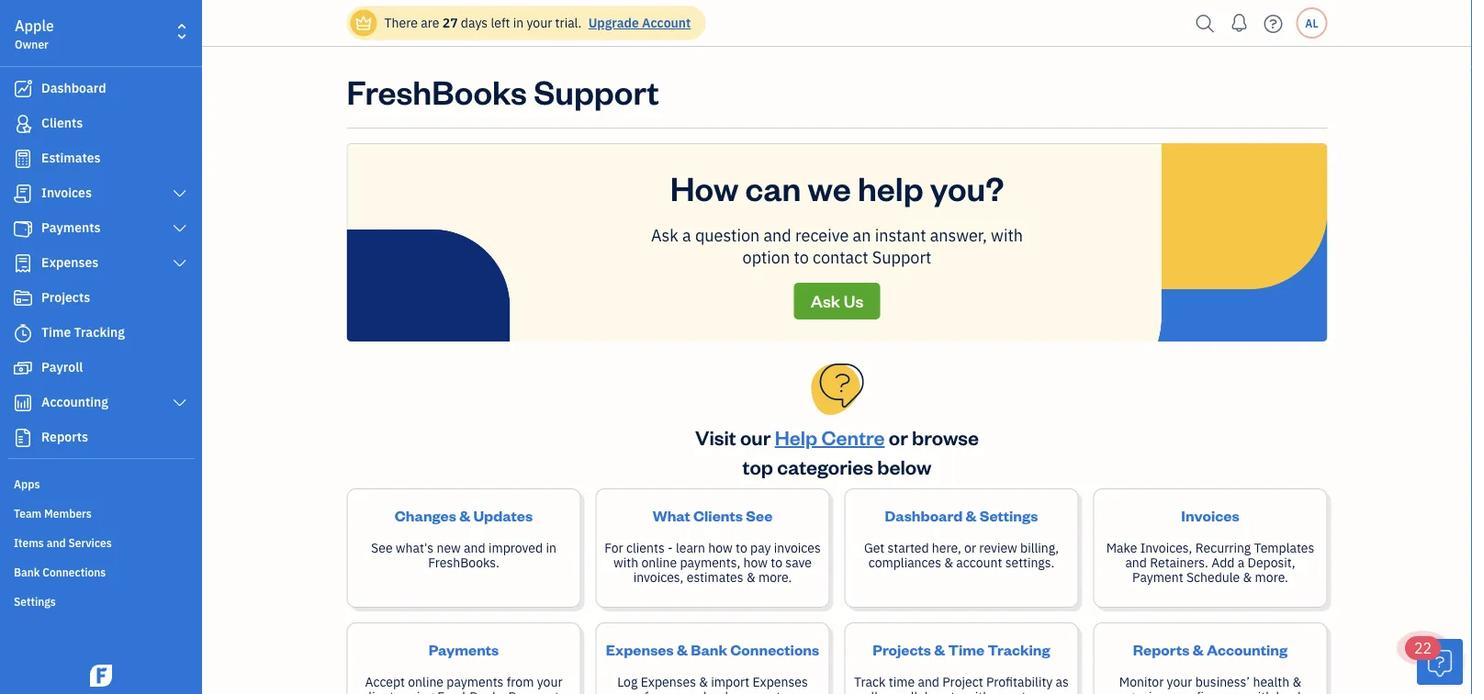 Task type: describe. For each thing, give the bounding box(es) containing it.
-
[[668, 540, 673, 557]]

0 vertical spatial support
[[534, 69, 659, 113]]

can
[[745, 165, 801, 209]]

settings.
[[1005, 554, 1055, 571]]

monitor your business' health & organize your finances with ban
[[1116, 674, 1305, 694]]

ask a question and receive an instant answer, with option to contact support
[[651, 224, 1023, 268]]

see inside see what's new and improved in freshbooks.
[[371, 540, 393, 557]]

how can we help you?
[[670, 165, 1004, 209]]

& inside monitor your business' health & organize your finances with ban
[[1293, 674, 1302, 691]]

1 vertical spatial payments
[[429, 639, 499, 659]]

chevron large down image for invoices
[[171, 186, 188, 201]]

& inside the get started here, or review billing, compliances & account settings.
[[944, 554, 953, 571]]

payments inside main element
[[41, 219, 101, 236]]

expenses right import
[[753, 674, 808, 691]]

your left 'finances'
[[1168, 688, 1194, 694]]

with for how can we help you?
[[991, 224, 1023, 246]]

monitor
[[1119, 674, 1164, 691]]

get
[[864, 540, 885, 557]]

invoices link
[[5, 177, 197, 210]]

what clients see
[[653, 505, 773, 525]]

health
[[1253, 674, 1290, 691]]

1 horizontal spatial see
[[746, 505, 773, 525]]

al button
[[1296, 7, 1328, 39]]

team members
[[14, 506, 92, 521]]

1 vertical spatial clients
[[693, 505, 743, 525]]

expenses inside expenses link
[[41, 254, 99, 271]]

estimates link
[[5, 142, 197, 175]]

notifications image
[[1225, 5, 1254, 41]]

1 vertical spatial tracking
[[988, 639, 1050, 659]]

expenses & bank connections
[[606, 639, 819, 659]]

import
[[711, 674, 750, 691]]

project image
[[12, 289, 34, 308]]

recurring
[[1196, 540, 1251, 557]]

payments
[[447, 674, 504, 691]]

bank connections
[[14, 565, 106, 580]]

deposit,
[[1248, 554, 1296, 571]]

option
[[743, 246, 790, 268]]

apple owner
[[15, 16, 54, 51]]

payments link
[[5, 212, 197, 245]]

profitability
[[986, 674, 1053, 691]]

accept online payments from your clients using freshbooks payment
[[357, 674, 570, 694]]

1 horizontal spatial connections
[[730, 639, 819, 659]]

upgrade
[[588, 14, 639, 31]]

0 horizontal spatial to
[[736, 540, 747, 557]]

templates
[[1254, 540, 1315, 557]]

reports & accounting
[[1133, 639, 1288, 659]]

& up monitor your business' health & organize your finances with ban
[[1193, 639, 1204, 659]]

from inside accept online payments from your clients using freshbooks payment
[[507, 674, 534, 691]]

we
[[808, 165, 851, 209]]

ask for ask a question and receive an instant answer, with option to contact support
[[651, 224, 679, 246]]

estimate image
[[12, 150, 34, 168]]

your inside log expenses & import expenses from your bank accoun
[[675, 688, 700, 694]]

for clients - learn how to pay invoices with online payments, how to save invoices, estimates & more.
[[605, 540, 821, 586]]

freshbooks image
[[86, 665, 116, 687]]

time tracking link
[[5, 317, 197, 350]]

log expenses & import expenses from your bank accoun
[[617, 674, 808, 694]]

project
[[943, 674, 983, 691]]

and inside track time and project profitability as well as collaborate with your team o
[[918, 674, 940, 691]]

centre
[[822, 424, 885, 450]]

time tracking
[[41, 324, 125, 341]]

below
[[877, 453, 932, 479]]

team
[[14, 506, 42, 521]]

projects & time tracking
[[873, 639, 1050, 659]]

expenses up log
[[606, 639, 674, 659]]

& up new
[[459, 505, 470, 525]]

our
[[740, 424, 771, 450]]

items
[[14, 535, 44, 550]]

top
[[743, 453, 773, 479]]

and inside main element
[[47, 535, 66, 550]]

invoice image
[[12, 185, 34, 203]]

chevron large down image for expenses
[[171, 256, 188, 271]]

1 horizontal spatial as
[[1056, 674, 1069, 691]]

search image
[[1191, 10, 1220, 37]]

are
[[421, 14, 439, 31]]

retainers.
[[1150, 554, 1209, 571]]

client image
[[12, 115, 34, 133]]

0 horizontal spatial how
[[708, 540, 733, 557]]

or inside the visit our help centre or browse top categories below
[[889, 424, 908, 450]]

& inside for clients - learn how to pay invoices with online payments, how to save invoices, estimates & more.
[[747, 569, 756, 586]]

save
[[786, 554, 812, 571]]

and inside ask a question and receive an instant answer, with option to contact support
[[764, 224, 791, 246]]

track
[[854, 674, 886, 691]]

chart image
[[12, 394, 34, 412]]

projects link
[[5, 282, 197, 315]]

you?
[[930, 165, 1004, 209]]

estimates
[[41, 149, 101, 166]]

trial.
[[555, 14, 582, 31]]

resource center badge image
[[1417, 639, 1463, 685]]

report image
[[12, 429, 34, 447]]

make
[[1106, 540, 1137, 557]]

payroll
[[41, 359, 83, 376]]

invoices inside main element
[[41, 184, 92, 201]]

payments,
[[680, 554, 741, 571]]

your inside track time and project profitability as well as collaborate with your team o
[[993, 688, 1019, 694]]

answer,
[[930, 224, 987, 246]]

dashboard & settings
[[885, 505, 1038, 525]]

invoices,
[[1140, 540, 1192, 557]]

days
[[461, 14, 488, 31]]

well
[[854, 688, 878, 694]]

freshbooks.
[[428, 554, 499, 571]]

reports for reports
[[41, 428, 88, 445]]

updates
[[473, 505, 533, 525]]

27
[[442, 14, 458, 31]]

0 vertical spatial settings
[[980, 505, 1038, 525]]

with for what clients see
[[613, 554, 638, 571]]

billing,
[[1020, 540, 1059, 557]]

main element
[[0, 0, 248, 694]]

schedule
[[1186, 569, 1240, 586]]

compliances
[[869, 554, 941, 571]]

reports link
[[5, 422, 197, 455]]

online inside accept online payments from your clients using freshbooks payment
[[408, 674, 444, 691]]

bank inside bank connections link
[[14, 565, 40, 580]]

time inside main element
[[41, 324, 71, 341]]

using
[[403, 688, 434, 694]]

learn
[[676, 540, 705, 557]]

& up the get started here, or review billing, compliances & account settings.
[[966, 505, 977, 525]]

expenses right log
[[641, 674, 696, 691]]

there are 27 days left in your trial. upgrade account
[[384, 14, 691, 31]]

for
[[605, 540, 623, 557]]

crown image
[[354, 13, 373, 33]]

add
[[1212, 554, 1235, 571]]

payment image
[[12, 220, 34, 238]]



Task type: locate. For each thing, give the bounding box(es) containing it.
from right log
[[645, 688, 672, 694]]

1 vertical spatial see
[[371, 540, 393, 557]]

1 vertical spatial chevron large down image
[[171, 256, 188, 271]]

2 chevron large down image from the top
[[171, 396, 188, 411]]

0 horizontal spatial online
[[408, 674, 444, 691]]

with
[[991, 224, 1023, 246], [613, 554, 638, 571], [965, 688, 990, 694], [1248, 688, 1273, 694]]

owner
[[15, 37, 49, 51]]

1 horizontal spatial how
[[744, 554, 768, 571]]

0 vertical spatial tracking
[[74, 324, 125, 341]]

online inside for clients - learn how to pay invoices with online payments, how to save invoices, estimates & more.
[[641, 554, 677, 571]]

invoices
[[774, 540, 821, 557]]

team members link
[[5, 499, 197, 526]]

reports right report image
[[41, 428, 88, 445]]

payments down invoices link
[[41, 219, 101, 236]]

0 vertical spatial chevron large down image
[[171, 221, 188, 236]]

expenses down payments link
[[41, 254, 99, 271]]

support inside ask a question and receive an instant answer, with option to contact support
[[872, 246, 932, 268]]

contact
[[813, 246, 868, 268]]

tracking inside main element
[[74, 324, 125, 341]]

with inside for clients - learn how to pay invoices with online payments, how to save invoices, estimates & more.
[[613, 554, 638, 571]]

ask down how
[[651, 224, 679, 246]]

0 horizontal spatial dashboard
[[41, 79, 106, 96]]

business'
[[1196, 674, 1250, 691]]

online right 'for' at the left bottom
[[641, 554, 677, 571]]

freshbooks support
[[347, 69, 659, 113]]

visit
[[695, 424, 736, 450]]

0 vertical spatial clients
[[626, 540, 665, 557]]

1 vertical spatial ask
[[811, 290, 840, 312]]

upgrade account link
[[585, 14, 691, 31]]

1 horizontal spatial tracking
[[988, 639, 1050, 659]]

payment
[[1132, 569, 1183, 586]]

0 horizontal spatial support
[[534, 69, 659, 113]]

bank up log expenses & import expenses from your bank accoun
[[691, 639, 727, 659]]

apps link
[[5, 469, 197, 497]]

0 horizontal spatial or
[[889, 424, 908, 450]]

connections
[[43, 565, 106, 580], [730, 639, 819, 659]]

money image
[[12, 359, 34, 377]]

& up project
[[934, 639, 945, 659]]

with right answer,
[[991, 224, 1023, 246]]

tracking down projects link
[[74, 324, 125, 341]]

0 horizontal spatial connections
[[43, 565, 106, 580]]

with inside ask a question and receive an instant answer, with option to contact support
[[991, 224, 1023, 246]]

payments up accept online payments from your clients using freshbooks payment
[[429, 639, 499, 659]]

& inside make invoices, recurring templates and retainers. add a deposit, payment schedule & more.
[[1243, 569, 1252, 586]]

how left save
[[744, 554, 768, 571]]

here,
[[932, 540, 961, 557]]

settings down bank connections
[[14, 594, 56, 609]]

0 vertical spatial a
[[682, 224, 691, 246]]

new
[[437, 540, 461, 557]]

see left what's
[[371, 540, 393, 557]]

clients left - at left bottom
[[626, 540, 665, 557]]

0 vertical spatial payments
[[41, 219, 101, 236]]

settings link
[[5, 587, 197, 614]]

more.
[[759, 569, 792, 586], [1255, 569, 1288, 586]]

clients up the estimates
[[41, 114, 83, 131]]

projects for projects & time tracking
[[873, 639, 931, 659]]

your right payments
[[537, 674, 563, 691]]

and inside make invoices, recurring templates and retainers. add a deposit, payment schedule & more.
[[1125, 554, 1147, 571]]

0 horizontal spatial ask
[[651, 224, 679, 246]]

clients inside clients link
[[41, 114, 83, 131]]

chevron large down image up payments link
[[171, 186, 188, 201]]

0 horizontal spatial invoices
[[41, 184, 92, 201]]

clients up learn
[[693, 505, 743, 525]]

dashboard for dashboard
[[41, 79, 106, 96]]

1 vertical spatial clients
[[362, 688, 400, 694]]

al
[[1305, 16, 1319, 30]]

as right well
[[881, 688, 894, 694]]

0 horizontal spatial payments
[[41, 219, 101, 236]]

1 horizontal spatial time
[[948, 639, 985, 659]]

0 horizontal spatial bank
[[14, 565, 40, 580]]

go to help image
[[1259, 10, 1288, 37]]

with for reports & accounting
[[1248, 688, 1273, 694]]

0 vertical spatial bank
[[14, 565, 40, 580]]

projects for projects
[[41, 289, 90, 306]]

expenses
[[41, 254, 99, 271], [606, 639, 674, 659], [641, 674, 696, 691], [753, 674, 808, 691]]

your left the team
[[993, 688, 1019, 694]]

help
[[858, 165, 924, 209]]

clients
[[41, 114, 83, 131], [693, 505, 743, 525]]

in right left
[[513, 14, 524, 31]]

as
[[1056, 674, 1069, 691], [881, 688, 894, 694]]

log
[[617, 674, 638, 691]]

your right monitor
[[1167, 674, 1193, 691]]

1 vertical spatial bank
[[691, 639, 727, 659]]

and left retainers.
[[1125, 554, 1147, 571]]

a inside ask a question and receive an instant answer, with option to contact support
[[682, 224, 691, 246]]

and right "items"
[[47, 535, 66, 550]]

chevron large down image for payments
[[171, 221, 188, 236]]

1 horizontal spatial clients
[[626, 540, 665, 557]]

0 vertical spatial chevron large down image
[[171, 186, 188, 201]]

0 vertical spatial invoices
[[41, 184, 92, 201]]

in right improved
[[546, 540, 556, 557]]

ask inside ask a question and receive an instant answer, with option to contact support
[[651, 224, 679, 246]]

how
[[670, 165, 739, 209]]

invoices
[[41, 184, 92, 201], [1181, 505, 1240, 525]]

& right add
[[1243, 569, 1252, 586]]

to inside ask a question and receive an instant answer, with option to contact support
[[794, 246, 809, 268]]

1 vertical spatial dashboard
[[885, 505, 963, 525]]

finances
[[1197, 688, 1245, 694]]

2 chevron large down image from the top
[[171, 256, 188, 271]]

chevron large down image down invoices link
[[171, 221, 188, 236]]

1 horizontal spatial online
[[641, 554, 677, 571]]

1 horizontal spatial ask
[[811, 290, 840, 312]]

chevron large down image inside expenses link
[[171, 256, 188, 271]]

1 vertical spatial in
[[546, 540, 556, 557]]

support
[[534, 69, 659, 113], [872, 246, 932, 268]]

track time and project profitability as well as collaborate with your team o
[[854, 674, 1069, 694]]

how
[[708, 540, 733, 557], [744, 554, 768, 571]]

accept
[[365, 674, 405, 691]]

& inside log expenses & import expenses from your bank accoun
[[699, 674, 708, 691]]

account
[[642, 14, 691, 31]]

1 vertical spatial or
[[964, 540, 976, 557]]

accounting up the health
[[1207, 639, 1288, 659]]

categories
[[777, 453, 873, 479]]

1 vertical spatial accounting
[[1207, 639, 1288, 659]]

1 vertical spatial support
[[872, 246, 932, 268]]

0 horizontal spatial more.
[[759, 569, 792, 586]]

freshbooks inside accept online payments from your clients using freshbooks payment
[[437, 688, 505, 694]]

accounting down payroll
[[41, 394, 108, 411]]

estimates
[[687, 569, 744, 586]]

from right payments
[[507, 674, 534, 691]]

payroll link
[[5, 352, 197, 385]]

1 vertical spatial chevron large down image
[[171, 396, 188, 411]]

0 vertical spatial freshbooks
[[347, 69, 527, 113]]

bank
[[703, 688, 732, 694]]

dashboard up "started"
[[885, 505, 963, 525]]

dashboard inside main element
[[41, 79, 106, 96]]

1 horizontal spatial bank
[[691, 639, 727, 659]]

1 vertical spatial connections
[[730, 639, 819, 659]]

0 horizontal spatial as
[[881, 688, 894, 694]]

time
[[41, 324, 71, 341], [948, 639, 985, 659]]

22 button
[[1405, 636, 1463, 685]]

your left "trial."
[[527, 14, 552, 31]]

1 vertical spatial online
[[408, 674, 444, 691]]

more. down pay
[[759, 569, 792, 586]]

0 horizontal spatial see
[[371, 540, 393, 557]]

your left bank
[[675, 688, 700, 694]]

1 horizontal spatial from
[[645, 688, 672, 694]]

account
[[956, 554, 1002, 571]]

1 more. from the left
[[759, 569, 792, 586]]

chevron large down image down payroll link
[[171, 396, 188, 411]]

reports inside main element
[[41, 428, 88, 445]]

a inside make invoices, recurring templates and retainers. add a deposit, payment schedule & more.
[[1238, 554, 1245, 571]]

& left import
[[699, 674, 708, 691]]

0 vertical spatial dashboard
[[41, 79, 106, 96]]

1 chevron large down image from the top
[[171, 186, 188, 201]]

apple
[[15, 16, 54, 35]]

connections down items and services
[[43, 565, 106, 580]]

browse
[[912, 424, 979, 450]]

an
[[853, 224, 871, 246]]

connections up import
[[730, 639, 819, 659]]

0 vertical spatial time
[[41, 324, 71, 341]]

dashboard
[[41, 79, 106, 96], [885, 505, 963, 525]]

1 horizontal spatial reports
[[1133, 639, 1190, 659]]

ask left 'us'
[[811, 290, 840, 312]]

1 vertical spatial reports
[[1133, 639, 1190, 659]]

time up project
[[948, 639, 985, 659]]

or up below
[[889, 424, 908, 450]]

connections inside main element
[[43, 565, 106, 580]]

visit our help centre or browse top categories below
[[695, 424, 979, 479]]

1 horizontal spatial a
[[1238, 554, 1245, 571]]

expense image
[[12, 254, 34, 273]]

reports for reports & accounting
[[1133, 639, 1190, 659]]

2 horizontal spatial to
[[794, 246, 809, 268]]

dashboard for dashboard & settings
[[885, 505, 963, 525]]

projects up time tracking
[[41, 289, 90, 306]]

a
[[682, 224, 691, 246], [1238, 554, 1245, 571]]

0 horizontal spatial a
[[682, 224, 691, 246]]

in for left
[[513, 14, 524, 31]]

and right time
[[918, 674, 940, 691]]

chevron large down image up projects link
[[171, 256, 188, 271]]

in for improved
[[546, 540, 556, 557]]

0 horizontal spatial time
[[41, 324, 71, 341]]

projects up time
[[873, 639, 931, 659]]

time right timer icon at top left
[[41, 324, 71, 341]]

0 vertical spatial see
[[746, 505, 773, 525]]

left
[[491, 14, 510, 31]]

1 horizontal spatial in
[[546, 540, 556, 557]]

0 horizontal spatial accounting
[[41, 394, 108, 411]]

0 vertical spatial or
[[889, 424, 908, 450]]

more. inside make invoices, recurring templates and retainers. add a deposit, payment schedule & more.
[[1255, 569, 1288, 586]]

1 vertical spatial freshbooks
[[437, 688, 505, 694]]

settings inside the settings link
[[14, 594, 56, 609]]

review
[[979, 540, 1017, 557]]

ask inside button
[[811, 290, 840, 312]]

support down upgrade
[[534, 69, 659, 113]]

& down pay
[[747, 569, 756, 586]]

dashboard up clients link
[[41, 79, 106, 96]]

and inside see what's new and improved in freshbooks.
[[464, 540, 486, 557]]

to down the receive
[[794, 246, 809, 268]]

0 vertical spatial connections
[[43, 565, 106, 580]]

0 horizontal spatial clients
[[362, 688, 400, 694]]

1 horizontal spatial to
[[771, 554, 783, 571]]

0 horizontal spatial from
[[507, 674, 534, 691]]

chevron large down image inside invoices link
[[171, 186, 188, 201]]

1 vertical spatial settings
[[14, 594, 56, 609]]

0 horizontal spatial in
[[513, 14, 524, 31]]

1 chevron large down image from the top
[[171, 221, 188, 236]]

tracking up profitability
[[988, 639, 1050, 659]]

0 vertical spatial in
[[513, 14, 524, 31]]

0 horizontal spatial reports
[[41, 428, 88, 445]]

0 horizontal spatial clients
[[41, 114, 83, 131]]

clients inside accept online payments from your clients using freshbooks payment
[[362, 688, 400, 694]]

dashboard image
[[12, 80, 34, 98]]

and right new
[[464, 540, 486, 557]]

1 horizontal spatial settings
[[980, 505, 1038, 525]]

reports up monitor
[[1133, 639, 1190, 659]]

settings up review
[[980, 505, 1038, 525]]

accounting inside main element
[[41, 394, 108, 411]]

support down instant
[[872, 246, 932, 268]]

more. inside for clients - learn how to pay invoices with online payments, how to save invoices, estimates & more.
[[759, 569, 792, 586]]

0 horizontal spatial tracking
[[74, 324, 125, 341]]

0 vertical spatial reports
[[41, 428, 88, 445]]

freshbooks right using
[[437, 688, 505, 694]]

there
[[384, 14, 418, 31]]

0 horizontal spatial projects
[[41, 289, 90, 306]]

from inside log expenses & import expenses from your bank accoun
[[645, 688, 672, 694]]

0 vertical spatial accounting
[[41, 394, 108, 411]]

accounting link
[[5, 387, 197, 420]]

pay
[[750, 540, 771, 557]]

instant
[[875, 224, 926, 246]]

to left save
[[771, 554, 783, 571]]

1 horizontal spatial clients
[[693, 505, 743, 525]]

help
[[775, 424, 818, 450]]

with left - at left bottom
[[613, 554, 638, 571]]

0 vertical spatial online
[[641, 554, 677, 571]]

with inside track time and project profitability as well as collaborate with your team o
[[965, 688, 990, 694]]

with inside monitor your business' health & organize your finances with ban
[[1248, 688, 1273, 694]]

& up log expenses & import expenses from your bank accoun
[[677, 639, 688, 659]]

ask for ask us
[[811, 290, 840, 312]]

0 vertical spatial ask
[[651, 224, 679, 246]]

online right accept
[[408, 674, 444, 691]]

clients left using
[[362, 688, 400, 694]]

with down projects & time tracking
[[965, 688, 990, 694]]

projects inside main element
[[41, 289, 90, 306]]

1 horizontal spatial or
[[964, 540, 976, 557]]

0 vertical spatial projects
[[41, 289, 90, 306]]

changes & updates
[[395, 505, 533, 525]]

bank down "items"
[[14, 565, 40, 580]]

1 horizontal spatial invoices
[[1181, 505, 1240, 525]]

1 vertical spatial a
[[1238, 554, 1245, 571]]

or inside the get started here, or review billing, compliances & account settings.
[[964, 540, 976, 557]]

get started here, or review billing, compliances & account settings.
[[864, 540, 1059, 571]]

question
[[695, 224, 760, 246]]

1 horizontal spatial payments
[[429, 639, 499, 659]]

receive
[[795, 224, 849, 246]]

services
[[68, 535, 112, 550]]

1 horizontal spatial accounting
[[1207, 639, 1288, 659]]

see what's new and improved in freshbooks.
[[371, 540, 556, 571]]

chevron large down image
[[171, 186, 188, 201], [171, 256, 188, 271]]

1 vertical spatial projects
[[873, 639, 931, 659]]

or
[[889, 424, 908, 450], [964, 540, 976, 557]]

what
[[653, 505, 690, 525]]

more. down templates
[[1255, 569, 1288, 586]]

1 horizontal spatial more.
[[1255, 569, 1288, 586]]

a left question
[[682, 224, 691, 246]]

chevron large down image inside payments link
[[171, 221, 188, 236]]

payments
[[41, 219, 101, 236], [429, 639, 499, 659]]

freshbooks down the are
[[347, 69, 527, 113]]

invoices up recurring
[[1181, 505, 1240, 525]]

accounting
[[41, 394, 108, 411], [1207, 639, 1288, 659]]

or right here,
[[964, 540, 976, 557]]

help centre link
[[775, 424, 885, 450]]

clients inside for clients - learn how to pay invoices with online payments, how to save invoices, estimates & more.
[[626, 540, 665, 557]]

chevron large down image inside accounting link
[[171, 396, 188, 411]]

what's
[[396, 540, 434, 557]]

1 vertical spatial invoices
[[1181, 505, 1240, 525]]

as right the team
[[1056, 674, 1069, 691]]

& left the account
[[944, 554, 953, 571]]

chevron large down image
[[171, 221, 188, 236], [171, 396, 188, 411]]

chevron large down image for accounting
[[171, 396, 188, 411]]

to left pay
[[736, 540, 747, 557]]

a right add
[[1238, 554, 1245, 571]]

changes
[[395, 505, 456, 525]]

1 horizontal spatial dashboard
[[885, 505, 963, 525]]

members
[[44, 506, 92, 521]]

0 horizontal spatial settings
[[14, 594, 56, 609]]

1 vertical spatial time
[[948, 639, 985, 659]]

with right 'finances'
[[1248, 688, 1273, 694]]

timer image
[[12, 324, 34, 343]]

22
[[1414, 639, 1432, 658]]

projects
[[41, 289, 90, 306], [873, 639, 931, 659]]

1 horizontal spatial support
[[872, 246, 932, 268]]

clients link
[[5, 107, 197, 141]]

& right the health
[[1293, 674, 1302, 691]]

2 more. from the left
[[1255, 569, 1288, 586]]

reports
[[41, 428, 88, 445], [1133, 639, 1190, 659]]

1 horizontal spatial projects
[[873, 639, 931, 659]]

team
[[1022, 688, 1051, 694]]

us
[[844, 290, 864, 312]]

0 vertical spatial clients
[[41, 114, 83, 131]]

invoices down the estimates
[[41, 184, 92, 201]]

in inside see what's new and improved in freshbooks.
[[546, 540, 556, 557]]

collaborate
[[897, 688, 962, 694]]

see up pay
[[746, 505, 773, 525]]

how up estimates
[[708, 540, 733, 557]]

and up option
[[764, 224, 791, 246]]

ask us button
[[794, 283, 880, 320]]

your inside accept online payments from your clients using freshbooks payment
[[537, 674, 563, 691]]



Task type: vqa. For each thing, say whether or not it's contained in the screenshot.
WE
yes



